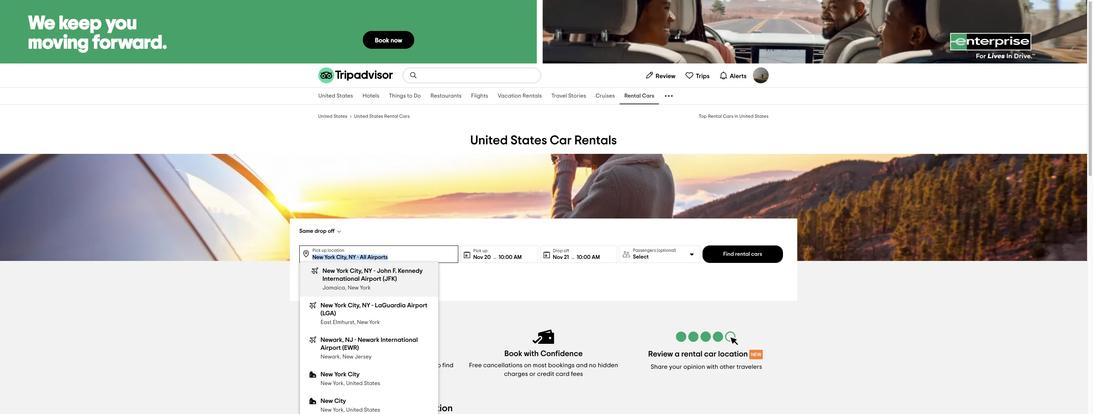 Task type: locate. For each thing, give the bounding box(es) containing it.
york for united
[[335, 371, 347, 378]]

0 vertical spatial airport
[[361, 276, 382, 282]]

2 am from the left
[[592, 255, 600, 260]]

find rental cars
[[724, 252, 763, 257]]

cancellations
[[484, 362, 523, 369]]

1 vertical spatial newark,
[[321, 354, 342, 360]]

the
[[344, 371, 354, 377], [389, 371, 398, 377]]

0 vertical spatial with
[[524, 350, 539, 358]]

review left trips link
[[656, 73, 676, 79]]

top rental cars in united states
[[699, 114, 769, 119]]

things to do
[[389, 93, 421, 99]]

0 vertical spatial york,
[[333, 381, 345, 386]]

1 vertical spatial united states link
[[319, 113, 348, 119]]

united inside new city new york, united states
[[347, 407, 363, 413]]

City or Airport text field
[[313, 246, 455, 262]]

1 horizontal spatial up
[[483, 249, 488, 253]]

passengers (optional) select
[[633, 248, 676, 260]]

1 horizontal spatial off
[[564, 249, 570, 253]]

your
[[670, 364, 683, 370]]

1 up from the left
[[322, 248, 327, 253]]

with down 'review a rental car location new'
[[707, 364, 719, 370]]

to
[[407, 93, 413, 99], [435, 362, 441, 369]]

2 vertical spatial car
[[387, 404, 402, 413]]

2 10:00 from the left
[[577, 255, 591, 260]]

1 york, from the top
[[333, 381, 345, 386]]

york,
[[333, 381, 345, 386], [333, 407, 345, 413]]

rental down things
[[384, 114, 399, 119]]

worldwide coverage
[[343, 350, 419, 358]]

0 vertical spatial city,
[[350, 268, 363, 274]]

1 vertical spatial international
[[381, 337, 418, 343]]

0 horizontal spatial the
[[344, 371, 354, 377]]

rental
[[736, 252, 751, 257], [682, 350, 703, 358], [359, 404, 385, 413]]

new york city new york, united states
[[321, 371, 381, 386]]

10:00 am for nov 20
[[499, 255, 522, 260]]

60,000
[[354, 362, 375, 369]]

opinion
[[684, 364, 706, 370]]

rentals right "car"
[[575, 134, 617, 147]]

10:00 right '20'
[[499, 255, 513, 260]]

right down worldwide at the left bottom
[[400, 371, 413, 377]]

f.
[[393, 268, 397, 274]]

1 vertical spatial city,
[[348, 302, 361, 309]]

right
[[355, 371, 369, 377], [400, 371, 413, 377]]

0 horizontal spatial rentals
[[523, 93, 542, 99]]

0 horizontal spatial am
[[514, 255, 522, 260]]

1 horizontal spatial nov
[[553, 255, 563, 260]]

1 horizontal spatial international
[[381, 337, 418, 343]]

10:00 right 21
[[577, 255, 591, 260]]

2 york, from the top
[[333, 407, 345, 413]]

rental right find
[[736, 252, 751, 257]]

10:00 am
[[499, 255, 522, 260], [577, 255, 600, 260]]

to left do at the top left
[[407, 93, 413, 99]]

driver's age
[[300, 278, 332, 284]]

locations
[[376, 362, 403, 369]]

same
[[300, 229, 314, 234]]

united inside new york city new york, united states
[[347, 381, 363, 386]]

kennedy
[[398, 268, 423, 274]]

0 horizontal spatial with
[[524, 350, 539, 358]]

airport up searching
[[321, 345, 341, 351]]

free
[[469, 362, 482, 369]]

rental right "top"
[[709, 114, 723, 119]]

car
[[550, 134, 572, 147]]

- inside new york city, ny - john f. kennedy international airport (jfk) jamaica, new york
[[374, 268, 376, 274]]

0 horizontal spatial rental
[[359, 404, 385, 413]]

car left the 'at'
[[370, 371, 380, 377]]

york, down new york city new york, united states
[[333, 407, 345, 413]]

1 10:00 from the left
[[499, 255, 513, 260]]

0 vertical spatial to
[[407, 93, 413, 99]]

up for drop off
[[322, 248, 327, 253]]

up down drop
[[322, 248, 327, 253]]

21
[[564, 255, 569, 260]]

pick up nov 20
[[474, 249, 482, 253]]

1 newark, from the top
[[321, 337, 344, 343]]

driver's
[[300, 278, 320, 284]]

0 vertical spatial united states link
[[314, 88, 358, 104]]

1 horizontal spatial to
[[435, 362, 441, 369]]

rental inside button
[[736, 252, 751, 257]]

- inside new york city, ny - laguardia airport (lga) east elmhurst, new york
[[372, 302, 374, 309]]

book with confidence
[[505, 350, 583, 358]]

1 am from the left
[[514, 255, 522, 260]]

city, for airport
[[350, 268, 363, 274]]

0 horizontal spatial airport
[[321, 345, 341, 351]]

1 vertical spatial rentals
[[575, 134, 617, 147]]

0 vertical spatial off
[[328, 229, 335, 234]]

1 nov from the left
[[474, 255, 484, 260]]

car
[[705, 350, 717, 358], [370, 371, 380, 377], [387, 404, 402, 413]]

ny inside new york city, ny - john f. kennedy international airport (jfk) jamaica, new york
[[364, 268, 373, 274]]

location up other in the bottom of the page
[[719, 350, 748, 358]]

1 vertical spatial city
[[335, 398, 347, 404]]

flights link
[[467, 88, 493, 104]]

the right the 'at'
[[389, 371, 398, 377]]

0 horizontal spatial car
[[370, 371, 380, 377]]

city, up elmhurst,
[[348, 302, 361, 309]]

location
[[328, 248, 345, 253], [719, 350, 748, 358]]

rental right cruises
[[625, 93, 641, 99]]

nj
[[346, 337, 354, 343]]

1 horizontal spatial the
[[389, 371, 398, 377]]

2 vertical spatial airport
[[321, 345, 341, 351]]

- left the laguardia
[[372, 302, 374, 309]]

0 horizontal spatial right
[[355, 371, 369, 377]]

things to do link
[[384, 88, 426, 104]]

cars down "things to do" link
[[400, 114, 410, 119]]

1 horizontal spatial car
[[387, 404, 402, 413]]

0 vertical spatial car
[[705, 350, 717, 358]]

no
[[589, 362, 597, 369]]

2 vertical spatial -
[[355, 337, 357, 343]]

at
[[381, 371, 388, 377]]

1 vertical spatial location
[[719, 350, 748, 358]]

new
[[323, 268, 335, 274], [348, 285, 359, 291], [321, 302, 333, 309], [357, 320, 368, 325], [343, 354, 354, 360], [321, 371, 333, 378], [321, 381, 332, 386], [321, 398, 333, 404], [321, 407, 332, 413]]

rentals right vacation
[[523, 93, 542, 99]]

the down over
[[344, 371, 354, 377]]

2 united states from the top
[[319, 114, 348, 119]]

york up "30+"
[[337, 268, 349, 274]]

to inside searching over 60,000 locations worldwide to find you the right car at the right price
[[435, 362, 441, 369]]

1 vertical spatial airport
[[408, 302, 428, 309]]

location down same drop off at the bottom left
[[328, 248, 345, 253]]

city, inside new york city, ny - laguardia airport (lga) east elmhurst, new york
[[348, 302, 361, 309]]

am
[[514, 255, 522, 260], [592, 255, 600, 260]]

up up '20'
[[483, 249, 488, 253]]

10:00
[[499, 255, 513, 260], [577, 255, 591, 260]]

profile picture image
[[753, 67, 769, 83]]

charges
[[504, 371, 528, 377]]

review up share
[[649, 350, 674, 358]]

york, down "you"
[[333, 381, 345, 386]]

off up 21
[[564, 249, 570, 253]]

ny for john
[[364, 268, 373, 274]]

and
[[576, 362, 588, 369]]

up for nov 21
[[483, 249, 488, 253]]

united states
[[319, 93, 353, 99], [319, 114, 348, 119]]

0 vertical spatial rentals
[[523, 93, 542, 99]]

1 horizontal spatial location
[[719, 350, 748, 358]]

0 horizontal spatial international
[[323, 276, 360, 282]]

0 vertical spatial rental
[[736, 252, 751, 257]]

off
[[328, 229, 335, 234], [564, 249, 570, 253]]

2 horizontal spatial car
[[705, 350, 717, 358]]

0 vertical spatial location
[[328, 248, 345, 253]]

1 horizontal spatial 10:00
[[577, 255, 591, 260]]

newark, left nj
[[321, 337, 344, 343]]

ny left john
[[364, 268, 373, 274]]

nov for nov 20
[[474, 255, 484, 260]]

airport inside newark, nj - newark international airport (ewr) newark, new jersey
[[321, 345, 341, 351]]

tripadvisor image
[[319, 67, 393, 83]]

0 horizontal spatial 10:00 am
[[499, 255, 522, 260]]

advertisement region
[[0, 0, 1088, 63]]

0 horizontal spatial city
[[335, 398, 347, 404]]

- for john
[[374, 268, 376, 274]]

1 horizontal spatial with
[[707, 364, 719, 370]]

0 horizontal spatial 10:00
[[499, 255, 513, 260]]

2 right from the left
[[400, 371, 413, 377]]

york down over
[[335, 371, 347, 378]]

0 horizontal spatial up
[[322, 248, 327, 253]]

2 the from the left
[[389, 371, 398, 377]]

same drop off
[[300, 229, 335, 234]]

york, inside new city new york, united states
[[333, 407, 345, 413]]

1 vertical spatial rental
[[682, 350, 703, 358]]

rental
[[625, 93, 641, 99], [384, 114, 399, 119], [709, 114, 723, 119]]

1 horizontal spatial city
[[348, 371, 360, 378]]

0 horizontal spatial pick
[[313, 248, 321, 253]]

new york city, ny - laguardia airport (lga) east elmhurst, new york
[[321, 302, 428, 325]]

city down over
[[348, 371, 360, 378]]

0 vertical spatial newark,
[[321, 337, 344, 343]]

newark,
[[321, 337, 344, 343], [321, 354, 342, 360]]

am for 21
[[592, 255, 600, 260]]

international inside newark, nj - newark international airport (ewr) newark, new jersey
[[381, 337, 418, 343]]

city down new york city new york, united states
[[335, 398, 347, 404]]

0 horizontal spatial to
[[407, 93, 413, 99]]

city
[[348, 371, 360, 378], [335, 398, 347, 404]]

cars left in
[[724, 114, 734, 119]]

1 horizontal spatial airport
[[361, 276, 382, 282]]

worldwide
[[343, 350, 381, 358]]

2 pick from the left
[[474, 249, 482, 253]]

city, left john
[[350, 268, 363, 274]]

1 horizontal spatial am
[[592, 255, 600, 260]]

10:00 am right '20'
[[499, 255, 522, 260]]

1 pick from the left
[[313, 248, 321, 253]]

new
[[752, 352, 762, 357]]

None search field
[[404, 68, 541, 83]]

york inside new york city new york, united states
[[335, 371, 347, 378]]

1 vertical spatial to
[[435, 362, 441, 369]]

with
[[524, 350, 539, 358], [707, 364, 719, 370]]

city, for elmhurst,
[[348, 302, 361, 309]]

1 horizontal spatial rental
[[682, 350, 703, 358]]

2 nov from the left
[[553, 255, 563, 260]]

rental down new york city new york, united states
[[359, 404, 385, 413]]

review a rental car location new
[[649, 350, 762, 358]]

share your opinion with other travelers
[[651, 364, 763, 370]]

airport right the laguardia
[[408, 302, 428, 309]]

1 horizontal spatial right
[[400, 371, 413, 377]]

to left find on the bottom left of page
[[435, 362, 441, 369]]

car up "share your opinion with other travelers"
[[705, 350, 717, 358]]

airport
[[361, 276, 382, 282], [408, 302, 428, 309], [321, 345, 341, 351]]

review for review
[[656, 73, 676, 79]]

0 vertical spatial -
[[374, 268, 376, 274]]

rental for information
[[359, 404, 385, 413]]

rental up opinion
[[682, 350, 703, 358]]

0 vertical spatial city
[[348, 371, 360, 378]]

off right drop
[[328, 229, 335, 234]]

cruises
[[596, 93, 615, 99]]

1 vertical spatial york,
[[333, 407, 345, 413]]

1 vertical spatial ny
[[363, 302, 371, 309]]

0 horizontal spatial nov
[[474, 255, 484, 260]]

nov down drop
[[553, 255, 563, 260]]

- left john
[[374, 268, 376, 274]]

1 vertical spatial with
[[707, 364, 719, 370]]

newark, up searching
[[321, 354, 342, 360]]

book
[[505, 350, 523, 358]]

car inside searching over 60,000 locations worldwide to find you the right car at the right price
[[370, 371, 380, 377]]

airport down john
[[361, 276, 382, 282]]

1 10:00 am from the left
[[499, 255, 522, 260]]

2 horizontal spatial airport
[[408, 302, 428, 309]]

alerts
[[730, 73, 747, 79]]

- right nj
[[355, 337, 357, 343]]

cars down review link
[[643, 93, 655, 99]]

city, inside new york city, ny - john f. kennedy international airport (jfk) jamaica, new york
[[350, 268, 363, 274]]

united
[[319, 93, 336, 99], [319, 114, 333, 119], [354, 114, 368, 119], [740, 114, 754, 119], [471, 134, 508, 147], [347, 381, 363, 386], [300, 404, 328, 413], [347, 407, 363, 413]]

nov
[[474, 255, 484, 260], [553, 255, 563, 260]]

am right '20'
[[514, 255, 522, 260]]

ny left the laguardia
[[363, 302, 371, 309]]

nov 20
[[474, 255, 491, 260]]

searching
[[308, 362, 338, 369]]

2 10:00 am from the left
[[577, 255, 600, 260]]

review
[[656, 73, 676, 79], [649, 350, 674, 358]]

2 up from the left
[[483, 249, 488, 253]]

right down 60,000
[[355, 371, 369, 377]]

2 horizontal spatial rental
[[736, 252, 751, 257]]

0 vertical spatial international
[[323, 276, 360, 282]]

1 vertical spatial united states
[[319, 114, 348, 119]]

2 vertical spatial rental
[[359, 404, 385, 413]]

0 horizontal spatial location
[[328, 248, 345, 253]]

0 horizontal spatial cars
[[400, 114, 410, 119]]

hotels link
[[358, 88, 384, 104]]

0 vertical spatial united states
[[319, 93, 353, 99]]

bookings
[[548, 362, 575, 369]]

review inside review link
[[656, 73, 676, 79]]

car left 'information'
[[387, 404, 402, 413]]

rental cars link
[[620, 88, 660, 104]]

1 vertical spatial review
[[649, 350, 674, 358]]

a
[[675, 350, 680, 358]]

nov down pick up
[[474, 255, 484, 260]]

1 horizontal spatial rentals
[[575, 134, 617, 147]]

-
[[374, 268, 376, 274], [372, 302, 374, 309], [355, 337, 357, 343]]

york up (lga)
[[335, 302, 347, 309]]

10:00 am right 21
[[577, 255, 600, 260]]

1 horizontal spatial cars
[[643, 93, 655, 99]]

airport inside new york city, ny - john f. kennedy international airport (jfk) jamaica, new york
[[361, 276, 382, 282]]

am right 21
[[592, 255, 600, 260]]

0 vertical spatial ny
[[364, 268, 373, 274]]

2 horizontal spatial rental
[[709, 114, 723, 119]]

international
[[323, 276, 360, 282], [381, 337, 418, 343]]

1 vertical spatial car
[[370, 371, 380, 377]]

pick down same drop off at the bottom left
[[313, 248, 321, 253]]

0 vertical spatial review
[[656, 73, 676, 79]]

credit
[[537, 371, 555, 377]]

(lga)
[[321, 310, 336, 317]]

laguardia
[[375, 302, 406, 309]]

1 vertical spatial -
[[372, 302, 374, 309]]

new york city, ny - john f. kennedy international airport (jfk) jamaica, new york
[[323, 268, 423, 291]]

1 horizontal spatial 10:00 am
[[577, 255, 600, 260]]

1 horizontal spatial pick
[[474, 249, 482, 253]]

international up jamaica,
[[323, 276, 360, 282]]

international up coverage
[[381, 337, 418, 343]]

ny inside new york city, ny - laguardia airport (lga) east elmhurst, new york
[[363, 302, 371, 309]]

with up on
[[524, 350, 539, 358]]

up
[[322, 248, 327, 253], [483, 249, 488, 253]]



Task type: vqa. For each thing, say whether or not it's contained in the screenshot.
"Community"
no



Task type: describe. For each thing, give the bounding box(es) containing it.
travelers
[[737, 364, 763, 370]]

searching over 60,000 locations worldwide to find you the right car at the right price
[[308, 362, 454, 377]]

drop off
[[553, 249, 570, 253]]

you
[[332, 371, 343, 377]]

1 horizontal spatial rental
[[625, 93, 641, 99]]

hidden
[[598, 362, 619, 369]]

am for 20
[[514, 255, 522, 260]]

trips link
[[682, 67, 713, 83]]

rental for location
[[682, 350, 703, 358]]

age
[[321, 278, 332, 284]]

1 the from the left
[[344, 371, 354, 377]]

united states rental cars
[[354, 114, 410, 119]]

jersey
[[355, 354, 372, 360]]

(jfk)
[[383, 276, 397, 282]]

cars inside rental cars link
[[643, 93, 655, 99]]

coverage
[[383, 350, 419, 358]]

elmhurst,
[[333, 320, 356, 325]]

(optional)
[[657, 248, 676, 253]]

vacation rentals link
[[493, 88, 547, 104]]

most
[[533, 362, 547, 369]]

vacation rentals
[[498, 93, 542, 99]]

review for review a rental car location new
[[649, 350, 674, 358]]

rental cars
[[625, 93, 655, 99]]

united states car rentals
[[471, 134, 617, 147]]

hotels
[[363, 93, 380, 99]]

alerts link
[[716, 67, 750, 83]]

drop
[[315, 229, 327, 234]]

to inside "things to do" link
[[407, 93, 413, 99]]

nov 21
[[553, 255, 569, 260]]

or
[[530, 371, 536, 377]]

cruises link
[[591, 88, 620, 104]]

states inside new city new york, united states
[[364, 407, 381, 413]]

fees
[[571, 371, 583, 377]]

10:00 am for nov 21
[[577, 255, 600, 260]]

cars
[[752, 252, 763, 257]]

on
[[524, 362, 532, 369]]

select
[[633, 254, 649, 260]]

do
[[414, 93, 421, 99]]

pick up
[[474, 249, 488, 253]]

restaurants
[[431, 93, 462, 99]]

city inside new city new york, united states
[[335, 398, 347, 404]]

things
[[389, 93, 406, 99]]

york for john
[[337, 268, 349, 274]]

20
[[485, 255, 491, 260]]

stories
[[569, 93, 587, 99]]

find
[[443, 362, 454, 369]]

states inside new york city new york, united states
[[364, 381, 381, 386]]

york for laguardia
[[335, 302, 347, 309]]

nov for nov 21
[[553, 255, 563, 260]]

find
[[724, 252, 735, 257]]

flights
[[471, 93, 489, 99]]

york up the newark
[[370, 320, 380, 325]]

trips
[[696, 73, 710, 79]]

york, inside new york city new york, united states
[[333, 381, 345, 386]]

newark, nj - newark international airport (ewr) newark, new jersey
[[321, 337, 418, 360]]

price
[[415, 371, 430, 377]]

new inside newark, nj - newark international airport (ewr) newark, new jersey
[[343, 354, 354, 360]]

1 united states from the top
[[319, 93, 353, 99]]

- for laguardia
[[372, 302, 374, 309]]

pick for nov 21
[[474, 249, 482, 253]]

0 horizontal spatial rental
[[384, 114, 399, 119]]

10:00 for 20
[[499, 255, 513, 260]]

- inside newark, nj - newark international airport (ewr) newark, new jersey
[[355, 337, 357, 343]]

worldwide
[[404, 362, 434, 369]]

york up new york city, ny - laguardia airport (lga) east elmhurst, new york
[[360, 285, 371, 291]]

car for information
[[387, 404, 402, 413]]

international inside new york city, ny - john f. kennedy international airport (jfk) jamaica, new york
[[323, 276, 360, 282]]

pick for drop off
[[313, 248, 321, 253]]

free cancellations on most bookings and no hidden charges or credit card fees
[[469, 362, 619, 377]]

ny for laguardia
[[363, 302, 371, 309]]

confidence
[[541, 350, 583, 358]]

travel
[[552, 93, 567, 99]]

review link
[[642, 67, 679, 83]]

newark
[[358, 337, 380, 343]]

search image
[[410, 71, 418, 79]]

vacation
[[498, 93, 522, 99]]

car for location
[[705, 350, 717, 358]]

restaurants link
[[426, 88, 467, 104]]

2 horizontal spatial cars
[[724, 114, 734, 119]]

30+
[[338, 279, 347, 284]]

find rental cars button
[[703, 246, 784, 263]]

passengers
[[633, 248, 656, 253]]

1 vertical spatial off
[[564, 249, 570, 253]]

information
[[404, 404, 453, 413]]

john
[[377, 268, 392, 274]]

city inside new york city new york, united states
[[348, 371, 360, 378]]

0 horizontal spatial off
[[328, 229, 335, 234]]

east
[[321, 320, 332, 325]]

10:00 for 21
[[577, 255, 591, 260]]

top
[[699, 114, 708, 119]]

card
[[556, 371, 570, 377]]

over
[[339, 362, 352, 369]]

travel stories
[[552, 93, 587, 99]]

other
[[720, 364, 736, 370]]

share
[[651, 364, 668, 370]]

airport inside new york city, ny - laguardia airport (lga) east elmhurst, new york
[[408, 302, 428, 309]]

1 right from the left
[[355, 371, 369, 377]]

jamaica,
[[323, 285, 347, 291]]

2 newark, from the top
[[321, 354, 342, 360]]

united states rental car information
[[300, 404, 453, 413]]

new city new york, united states
[[321, 398, 381, 413]]

travel stories link
[[547, 88, 591, 104]]



